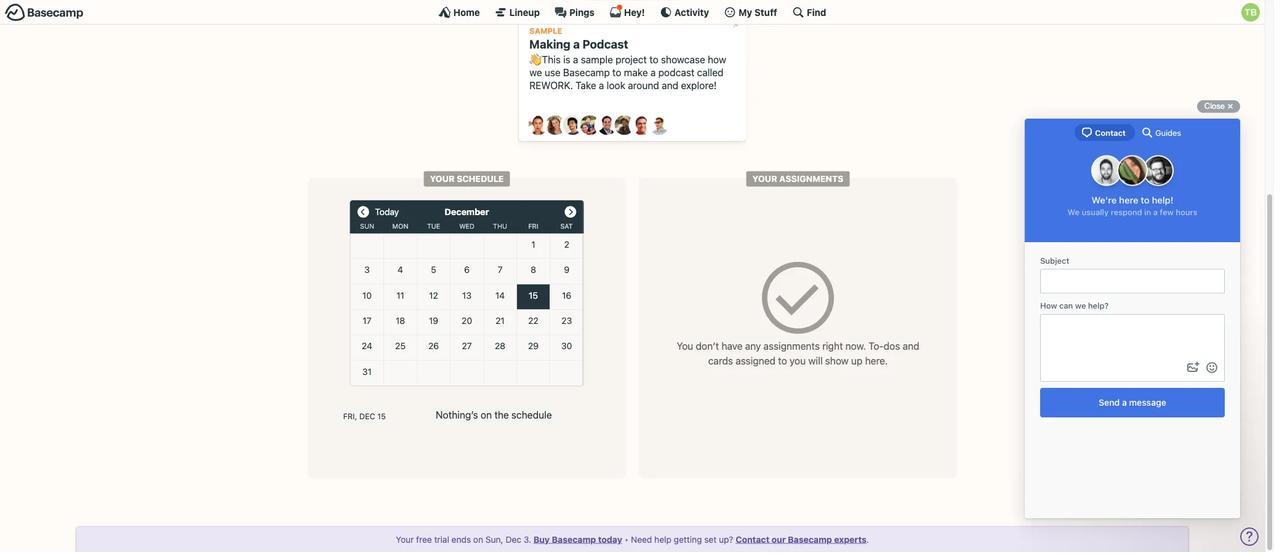 Task type: locate. For each thing, give the bounding box(es) containing it.
jennifer young image
[[580, 116, 600, 135]]

and inside sample making a podcast 👋 this is a sample project to showcase how we use basecamp to make a podcast called rework. take a look around and explore!
[[662, 79, 678, 91]]

and right to‑dos
[[903, 341, 919, 352]]

basecamp inside sample making a podcast 👋 this is a sample project to showcase how we use basecamp to make a podcast called rework. take a look around and explore!
[[563, 67, 610, 78]]

december
[[445, 207, 489, 217]]

0 vertical spatial and
[[662, 79, 678, 91]]

None submit
[[727, 13, 746, 33]]

your left schedule
[[430, 174, 455, 184]]

thu
[[493, 223, 507, 230]]

activity link
[[660, 6, 709, 18]]

your schedule
[[430, 174, 504, 184]]

lineup
[[509, 7, 540, 18]]

0 vertical spatial to
[[649, 54, 658, 65]]

nothing's on the schedule
[[436, 410, 552, 421]]

0 vertical spatial dec
[[359, 412, 375, 421]]

to inside the you don't have any assignments right now. to‑dos and cards assigned to you will show up here.
[[778, 355, 787, 367]]

1 vertical spatial to
[[612, 67, 621, 78]]

right
[[822, 341, 843, 352]]

tue
[[427, 223, 440, 230]]

a up around
[[650, 67, 656, 78]]

cross small image
[[1223, 99, 1238, 114]]

switch accounts image
[[5, 3, 84, 22]]

0 horizontal spatial your
[[396, 535, 414, 545]]

your left free
[[396, 535, 414, 545]]

close
[[1204, 102, 1225, 111]]

buy basecamp today link
[[533, 535, 622, 545]]

pings
[[569, 7, 595, 18]]

take
[[576, 79, 596, 91]]

2 horizontal spatial to
[[778, 355, 787, 367]]

steve marsh image
[[632, 116, 651, 135]]

to
[[649, 54, 658, 65], [612, 67, 621, 78], [778, 355, 787, 367]]

15
[[377, 412, 386, 421]]

1 horizontal spatial dec
[[506, 535, 521, 545]]

cross small image
[[1223, 99, 1238, 114]]

basecamp right buy
[[552, 535, 596, 545]]

today link
[[375, 201, 399, 223]]

up?
[[719, 535, 733, 545]]

dec left the 3.
[[506, 535, 521, 545]]

your assignments
[[752, 174, 843, 184]]

lineup link
[[495, 6, 540, 18]]

1 horizontal spatial and
[[903, 341, 919, 352]]

home link
[[439, 6, 480, 18]]

main element
[[0, 0, 1265, 25]]

and inside the you don't have any assignments right now. to‑dos and cards assigned to you will show up here.
[[903, 341, 919, 352]]

sample
[[529, 26, 562, 35]]

sun
[[360, 223, 374, 230]]

you
[[677, 341, 693, 352]]

set
[[704, 535, 717, 545]]

on left sun,
[[473, 535, 483, 545]]

and
[[662, 79, 678, 91], [903, 341, 919, 352]]

to right the project
[[649, 54, 658, 65]]

close button
[[1197, 99, 1240, 114]]

contact our basecamp experts link
[[736, 535, 867, 545]]

the
[[494, 410, 509, 421]]

.
[[867, 535, 869, 545]]

a
[[573, 37, 580, 51], [573, 54, 578, 65], [650, 67, 656, 78], [599, 79, 604, 91]]

2 vertical spatial to
[[778, 355, 787, 367]]

1 vertical spatial dec
[[506, 535, 521, 545]]

on
[[481, 410, 492, 421], [473, 535, 483, 545]]

dec left 15
[[359, 412, 375, 421]]

👋
[[529, 54, 539, 65]]

here.
[[865, 355, 888, 367]]

podcast
[[658, 67, 694, 78]]

schedule
[[511, 410, 552, 421]]

sample
[[581, 54, 613, 65]]

dec
[[359, 412, 375, 421], [506, 535, 521, 545]]

mon
[[392, 223, 408, 230]]

a right making
[[573, 37, 580, 51]]

activity
[[674, 7, 709, 18]]

3.
[[524, 535, 531, 545]]

annie bryan image
[[528, 116, 548, 135]]

on left the
[[481, 410, 492, 421]]

0 horizontal spatial to
[[612, 67, 621, 78]]

to up look
[[612, 67, 621, 78]]

assigned
[[736, 355, 776, 367]]

hey! button
[[609, 4, 645, 18]]

0 horizontal spatial and
[[662, 79, 678, 91]]

free
[[416, 535, 432, 545]]

basecamp
[[563, 67, 610, 78], [552, 535, 596, 545], [788, 535, 832, 545]]

to‑dos
[[869, 341, 900, 352]]

your left assignments
[[752, 174, 777, 184]]

making
[[529, 37, 570, 51]]

you don't have any assignments right now. to‑dos and cards assigned to you will show up here.
[[677, 341, 919, 367]]

and down podcast at the right top
[[662, 79, 678, 91]]

sun,
[[486, 535, 503, 545]]

2 horizontal spatial your
[[752, 174, 777, 184]]

cheryl walters image
[[546, 116, 565, 135]]

experts
[[834, 535, 867, 545]]

today
[[375, 207, 399, 217]]

to left you
[[778, 355, 787, 367]]

now.
[[846, 341, 866, 352]]

jared davis image
[[563, 116, 583, 135]]

explore!
[[681, 79, 717, 91]]

contact
[[736, 535, 769, 545]]

around
[[628, 79, 659, 91]]

1 vertical spatial and
[[903, 341, 919, 352]]

today
[[598, 535, 622, 545]]

1 horizontal spatial your
[[430, 174, 455, 184]]

project
[[616, 54, 647, 65]]

your
[[430, 174, 455, 184], [752, 174, 777, 184], [396, 535, 414, 545]]

we
[[529, 67, 542, 78]]

your free trial ends on sun, dec  3. buy basecamp today • need help getting set up? contact our basecamp experts .
[[396, 535, 869, 545]]

basecamp up take
[[563, 67, 610, 78]]

find
[[807, 7, 826, 18]]



Task type: describe. For each thing, give the bounding box(es) containing it.
my stuff
[[739, 7, 777, 18]]

have
[[722, 341, 743, 352]]

getting
[[674, 535, 702, 545]]

called
[[697, 67, 723, 78]]

ends
[[452, 535, 471, 545]]

0 horizontal spatial dec
[[359, 412, 375, 421]]

josh fiske image
[[597, 116, 617, 135]]

trial
[[434, 535, 449, 545]]

buy
[[533, 535, 550, 545]]

pings button
[[555, 6, 595, 18]]

look
[[607, 79, 625, 91]]

a right is
[[573, 54, 578, 65]]

your for your schedule
[[430, 174, 455, 184]]

make
[[624, 67, 648, 78]]

victor cooper image
[[649, 116, 669, 135]]

stuff
[[754, 7, 777, 18]]

tim burton image
[[1241, 3, 1260, 22]]

sample making a podcast 👋 this is a sample project to showcase how we use basecamp to make a podcast called rework. take a look around and explore!
[[529, 26, 726, 91]]

cards
[[708, 355, 733, 367]]

this
[[542, 54, 561, 65]]

any
[[745, 341, 761, 352]]

don't
[[696, 341, 719, 352]]

you
[[790, 355, 806, 367]]

my stuff button
[[724, 6, 777, 18]]

sat
[[560, 223, 573, 230]]

wed
[[459, 223, 474, 230]]

help
[[654, 535, 671, 545]]

our
[[772, 535, 786, 545]]

0 vertical spatial on
[[481, 410, 492, 421]]

need
[[631, 535, 652, 545]]

my
[[739, 7, 752, 18]]

rework.
[[529, 79, 573, 91]]

nothing's
[[436, 410, 478, 421]]

assignments
[[779, 174, 843, 184]]

your for your assignments
[[752, 174, 777, 184]]

fri
[[528, 223, 538, 230]]

podcast
[[582, 37, 628, 51]]

1 vertical spatial on
[[473, 535, 483, 545]]

will
[[808, 355, 823, 367]]

how
[[708, 54, 726, 65]]

•
[[625, 535, 629, 545]]

a left look
[[599, 79, 604, 91]]

hey!
[[624, 7, 645, 18]]

show
[[825, 355, 849, 367]]

schedule
[[457, 174, 504, 184]]

assignments
[[763, 341, 820, 352]]

fri,
[[343, 412, 357, 421]]

1 horizontal spatial to
[[649, 54, 658, 65]]

home
[[453, 7, 480, 18]]

use
[[545, 67, 561, 78]]

nicole katz image
[[615, 116, 634, 135]]

up
[[851, 355, 863, 367]]

is
[[563, 54, 570, 65]]

fri, dec 15
[[343, 412, 386, 421]]

showcase
[[661, 54, 705, 65]]

basecamp right our on the right bottom of page
[[788, 535, 832, 545]]

find button
[[792, 6, 826, 18]]



Task type: vqa. For each thing, say whether or not it's contained in the screenshot.
second Nov from right
no



